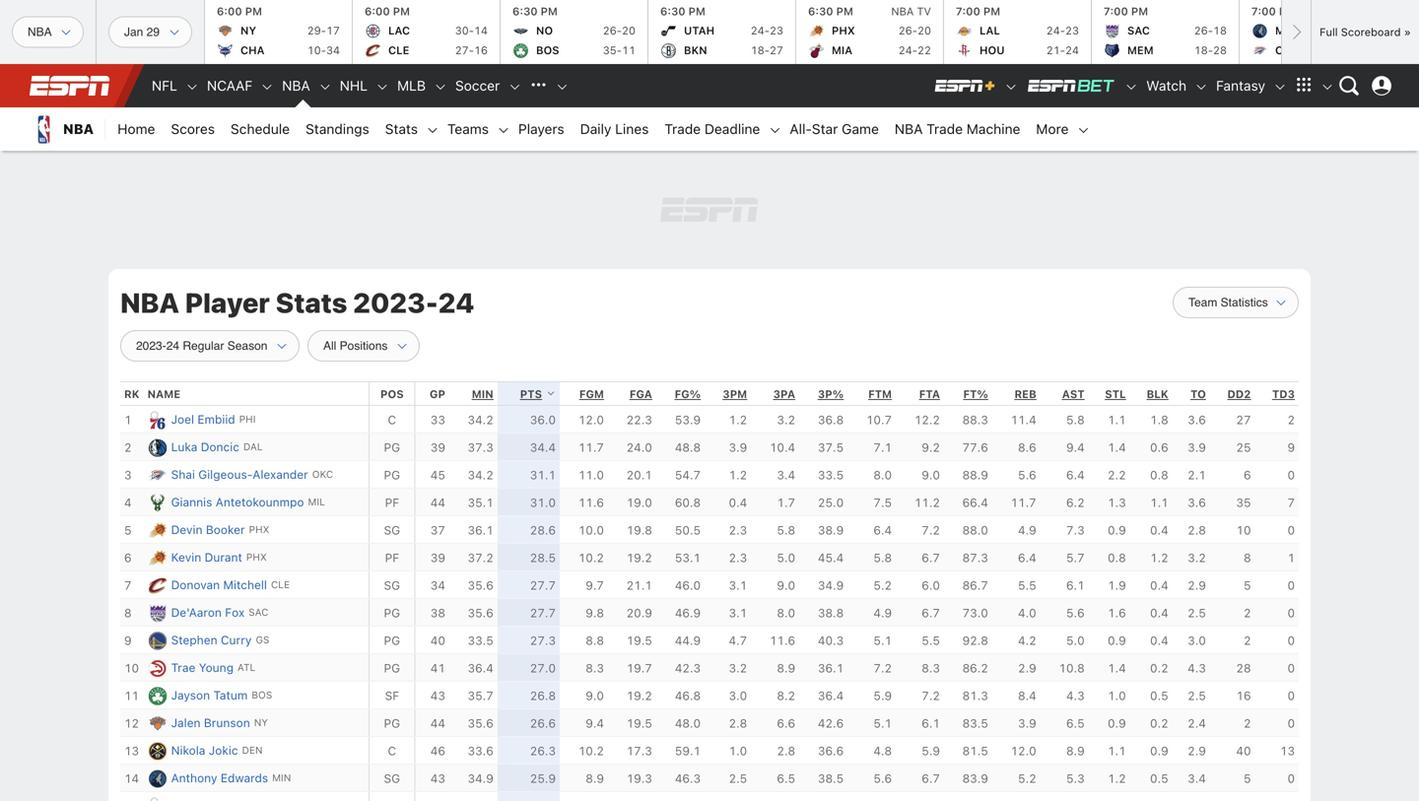 Task type: locate. For each thing, give the bounding box(es) containing it.
26- down nba tv
[[899, 24, 918, 37]]

1.0 right the 59.1
[[729, 744, 747, 758]]

donovan mitchell cle
[[171, 578, 290, 592]]

ny up the cha
[[241, 24, 256, 37]]

2 0 from the top
[[1288, 524, 1295, 537]]

player
[[185, 286, 270, 319]]

hou
[[980, 44, 1005, 57]]

0 horizontal spatial sac
[[249, 607, 269, 618]]

de'aaron fox link
[[171, 603, 245, 622]]

0 vertical spatial 5.6
[[1018, 468, 1037, 482]]

23 up 21-24
[[1066, 24, 1079, 37]]

36.1
[[468, 524, 494, 537], [818, 662, 844, 675]]

2
[[1288, 413, 1295, 427], [124, 441, 132, 455], [1244, 606, 1251, 620], [1244, 634, 1251, 648], [1244, 717, 1251, 731]]

2.8 down 6.6
[[777, 744, 796, 758]]

2.9 for 1.9
[[1188, 579, 1206, 593]]

1 horizontal spatial 11
[[622, 44, 636, 57]]

27.3
[[530, 634, 556, 648]]

3.4
[[777, 468, 796, 482], [1188, 772, 1206, 786]]

26- up 35-
[[603, 24, 622, 37]]

pm up no
[[541, 5, 558, 18]]

6.5 up 5.3
[[1066, 717, 1085, 731]]

1 vertical spatial 35.6
[[468, 606, 494, 620]]

1 horizontal spatial 5.6
[[1018, 468, 1037, 482]]

0 horizontal spatial 4.3
[[1066, 689, 1085, 703]]

1.4 right 10.8
[[1108, 662, 1126, 675]]

c left 46
[[388, 744, 396, 758]]

pg for 39
[[384, 441, 400, 455]]

4.7
[[729, 634, 747, 648]]

2 43 from the top
[[431, 772, 445, 786]]

5.2 left the 6.0
[[874, 579, 892, 593]]

18- for 28
[[1194, 44, 1213, 57]]

20.1
[[627, 468, 652, 482]]

2 18- from the left
[[1194, 44, 1213, 57]]

6 0 from the top
[[1288, 662, 1295, 675]]

8 0 from the top
[[1288, 717, 1295, 731]]

1 c from the top
[[388, 413, 396, 427]]

c down pos
[[388, 413, 396, 427]]

4 0 from the top
[[1288, 606, 1295, 620]]

5.2 left 5.3
[[1018, 772, 1037, 786]]

6:00 up the lac
[[365, 5, 390, 18]]

min right gp
[[472, 388, 494, 401]]

full
[[1320, 26, 1338, 38]]

ftm
[[868, 388, 892, 401]]

0 horizontal spatial 36.1
[[468, 524, 494, 537]]

3.1 for 46.9
[[729, 606, 747, 620]]

1 horizontal spatial 3.4
[[1188, 772, 1206, 786]]

25.0
[[818, 496, 844, 510]]

2 vertical spatial 3.2
[[729, 662, 747, 675]]

standings page main content
[[108, 269, 1311, 801]]

18- up the global navigation element
[[751, 44, 770, 57]]

1 vertical spatial ny
[[254, 717, 268, 729]]

35.6 right the 38 in the bottom of the page
[[468, 606, 494, 620]]

3 7:00 from the left
[[1252, 5, 1276, 18]]

3 6.7 from the top
[[922, 772, 940, 786]]

more espn image
[[1321, 80, 1335, 94]]

40
[[431, 634, 445, 648], [1237, 744, 1251, 758]]

4 pg from the top
[[384, 634, 400, 648]]

2 3.1 from the top
[[729, 606, 747, 620]]

stephen curry link
[[171, 631, 252, 650]]

6:30 pm up utah
[[660, 5, 706, 18]]

53.9
[[675, 413, 701, 427]]

pm up mem at the top
[[1131, 5, 1148, 18]]

1 vertical spatial 14
[[124, 772, 139, 786]]

0 vertical spatial 11.6
[[578, 496, 604, 510]]

1 0.5 from the top
[[1150, 689, 1169, 703]]

nba image
[[318, 80, 332, 94]]

phx inside devin booker phx
[[249, 524, 270, 535]]

5.0
[[777, 551, 796, 565], [1066, 634, 1085, 648]]

5.5 up '4.0'
[[1018, 579, 1037, 593]]

okc
[[1276, 44, 1299, 57], [312, 469, 333, 480]]

stats image
[[426, 123, 440, 137]]

0 horizontal spatial 24-23
[[751, 24, 784, 37]]

1 vertical spatial 0.2
[[1150, 717, 1169, 731]]

teams image
[[497, 123, 511, 137]]

1 vertical spatial 6.4
[[874, 524, 892, 537]]

4 pm from the left
[[689, 5, 706, 18]]

14 down 12
[[124, 772, 139, 786]]

0 horizontal spatial 6:30 pm
[[513, 5, 558, 18]]

1 34.2 from the top
[[468, 413, 494, 427]]

6:30 for no
[[513, 5, 538, 18]]

1 horizontal spatial 9
[[1288, 441, 1295, 455]]

1 24-23 from the left
[[751, 24, 784, 37]]

1 23 from the left
[[770, 24, 784, 37]]

1 0.2 from the top
[[1150, 662, 1169, 675]]

1 26- from the left
[[603, 24, 622, 37]]

jalen brunson ny
[[171, 716, 268, 730]]

8.0
[[874, 468, 892, 482], [777, 606, 796, 620]]

trade left deadline
[[665, 121, 701, 137]]

0.8 up 1.9
[[1108, 551, 1126, 565]]

0 horizontal spatial 9
[[124, 634, 132, 648]]

27.7 down 28.5
[[530, 579, 556, 593]]

3.2 down the 2.1
[[1188, 551, 1206, 565]]

espn bet image down 21-24
[[1026, 78, 1117, 94]]

nba link left 'home' link
[[20, 107, 106, 151]]

3.2
[[777, 413, 796, 427], [1188, 551, 1206, 565], [729, 662, 747, 675]]

73.0
[[963, 606, 989, 620]]

0 vertical spatial 8.0
[[874, 468, 892, 482]]

0 for 6.1
[[1288, 579, 1295, 593]]

1 vertical spatial min
[[472, 388, 494, 401]]

0 vertical spatial 34.2
[[468, 413, 494, 427]]

6 pg from the top
[[384, 717, 400, 731]]

1 horizontal spatial 5.5
[[1018, 579, 1037, 593]]

min left full in the top of the page
[[1276, 24, 1297, 37]]

1 20 from the left
[[622, 24, 636, 37]]

2 39 from the top
[[431, 551, 445, 565]]

9.4 right 26.6 on the left bottom
[[586, 717, 604, 731]]

28
[[1213, 44, 1227, 57], [1237, 662, 1251, 675]]

1 horizontal spatial 0.8
[[1150, 468, 1169, 482]]

3.9 down 8.4
[[1018, 717, 1037, 731]]

1 43 from the top
[[431, 689, 445, 703]]

phx up the mitchell
[[246, 552, 267, 563]]

2 0.5 from the top
[[1150, 772, 1169, 786]]

2 6:30 from the left
[[660, 5, 686, 18]]

3.6 down the 2.1
[[1188, 496, 1206, 510]]

34.2 down min link
[[468, 413, 494, 427]]

2 sg from the top
[[384, 579, 400, 593]]

0.9 for 7.3
[[1108, 524, 1126, 537]]

6.4 up 6.2
[[1066, 468, 1085, 482]]

12.0 right 81.5 in the right bottom of the page
[[1011, 744, 1037, 758]]

1 horizontal spatial 40
[[1237, 744, 1251, 758]]

3.0 up "2.4"
[[1188, 634, 1206, 648]]

35.6 for 44
[[468, 717, 494, 731]]

2 6.7 from the top
[[922, 606, 940, 620]]

12.0 down the fgm link
[[578, 413, 604, 427]]

6:30 up mia
[[808, 5, 834, 18]]

3 sg from the top
[[384, 772, 400, 786]]

1 vertical spatial 11.7
[[1011, 496, 1037, 510]]

11 left bkn
[[622, 44, 636, 57]]

6:30 up utah
[[660, 5, 686, 18]]

daily lines
[[580, 121, 649, 137]]

19.2 down 19.7
[[627, 689, 652, 703]]

1 7:00 pm from the left
[[956, 5, 1001, 18]]

5.1 for 40.3
[[874, 634, 892, 648]]

c for 46
[[388, 744, 396, 758]]

24-23
[[751, 24, 784, 37], [1047, 24, 1079, 37]]

1 horizontal spatial 3.9
[[1018, 717, 1037, 731]]

6:00 for lac
[[365, 5, 390, 18]]

5 pm from the left
[[836, 5, 853, 18]]

okc inside shai gilgeous-alexander okc
[[312, 469, 333, 480]]

pf
[[385, 496, 399, 510], [385, 551, 399, 565]]

11.6 down 11.0
[[578, 496, 604, 510]]

deadline
[[705, 121, 760, 137]]

c
[[388, 413, 396, 427], [388, 744, 396, 758]]

2 vertical spatial 7.2
[[922, 689, 940, 703]]

3 6:30 from the left
[[808, 5, 834, 18]]

7.2 for 6.4
[[922, 524, 940, 537]]

pg for 44
[[384, 717, 400, 731]]

fantasy image
[[1274, 80, 1287, 94]]

8.8
[[586, 634, 604, 648]]

2 20 from the left
[[918, 24, 931, 37]]

nba link down 10-
[[274, 64, 318, 107]]

27-16
[[455, 44, 488, 57]]

1 pg from the top
[[384, 441, 400, 455]]

name
[[147, 388, 181, 401]]

3.4 up '1.7'
[[777, 468, 796, 482]]

0 vertical spatial 9
[[1288, 441, 1295, 455]]

1 35.6 from the top
[[468, 579, 494, 593]]

phx inside the kevin durant phx
[[246, 552, 267, 563]]

1 6:30 pm from the left
[[513, 5, 558, 18]]

2.8 left 6.6
[[729, 717, 747, 731]]

2.3
[[729, 524, 747, 537], [729, 551, 747, 565]]

1 3.6 from the top
[[1188, 413, 1206, 427]]

7 0 from the top
[[1288, 689, 1295, 703]]

43 for 35.7
[[431, 689, 445, 703]]

6:30 pm up mia
[[808, 5, 853, 18]]

0.9 for 5.0
[[1108, 634, 1126, 648]]

16 inside standings page "main content"
[[1237, 689, 1251, 703]]

1 vertical spatial 2.3
[[729, 551, 747, 565]]

2 27.7 from the top
[[530, 606, 556, 620]]

2 6:00 pm from the left
[[365, 5, 410, 18]]

nba left tv at top
[[891, 5, 914, 18]]

2 24-23 from the left
[[1047, 24, 1079, 37]]

3.2 down 4.7
[[729, 662, 747, 675]]

ny up den
[[254, 717, 268, 729]]

6.7 up the 6.0
[[922, 551, 940, 565]]

8.9
[[777, 662, 796, 675], [1066, 744, 1085, 758], [586, 772, 604, 786]]

8 left de'aaron
[[124, 606, 132, 620]]

nba right ncaaf image
[[282, 77, 310, 94]]

4.3
[[1188, 662, 1206, 675], [1066, 689, 1085, 703]]

1 44 from the top
[[431, 496, 445, 510]]

43 down 41
[[431, 689, 445, 703]]

1 horizontal spatial 8.0
[[874, 468, 892, 482]]

2 for 40.3
[[1244, 634, 1251, 648]]

24 inside standings page "main content"
[[438, 286, 475, 319]]

20 up 35-11
[[622, 24, 636, 37]]

3 35.6 from the top
[[468, 717, 494, 731]]

3 pm from the left
[[541, 5, 558, 18]]

2 3.6 from the top
[[1188, 496, 1206, 510]]

23 for 21-
[[1066, 24, 1079, 37]]

0 horizontal spatial 5.9
[[874, 689, 892, 703]]

1 sg from the top
[[384, 524, 400, 537]]

1 horizontal spatial 36.1
[[818, 662, 844, 675]]

fox
[[225, 606, 245, 620]]

1 vertical spatial 19.2
[[627, 689, 652, 703]]

0 vertical spatial 3.6
[[1188, 413, 1206, 427]]

0 vertical spatial 0.2
[[1150, 662, 1169, 675]]

33.5
[[818, 468, 844, 482], [468, 634, 494, 648]]

3.2 down 3pa link
[[777, 413, 796, 427]]

0 vertical spatial 2.9
[[1188, 579, 1206, 593]]

28 inside standings page "main content"
[[1237, 662, 1251, 675]]

3 0 from the top
[[1288, 579, 1295, 593]]

rk
[[124, 388, 140, 401]]

5 for 46.0
[[1244, 579, 1251, 593]]

2 vertical spatial sg
[[384, 772, 400, 786]]

3 7:00 pm from the left
[[1252, 5, 1296, 18]]

2 horizontal spatial 2.8
[[1188, 524, 1206, 537]]

6.4 down 7.5
[[874, 524, 892, 537]]

6 down 4
[[124, 551, 132, 565]]

watch image
[[1195, 80, 1209, 94]]

1 horizontal spatial bos
[[536, 44, 559, 57]]

6.1
[[1066, 579, 1085, 593], [922, 717, 940, 731]]

scores
[[171, 121, 215, 137]]

mia
[[832, 44, 853, 57]]

10.2 down 10.0
[[578, 551, 604, 565]]

2 35.6 from the top
[[468, 606, 494, 620]]

8.0 left the 38.8
[[777, 606, 796, 620]]

1 19.2 from the top
[[627, 551, 652, 565]]

23
[[770, 24, 784, 37], [1066, 24, 1079, 37]]

mlb link
[[389, 64, 434, 107]]

1 vertical spatial sg
[[384, 579, 400, 593]]

1 horizontal spatial 9.0
[[777, 579, 796, 593]]

1 pf from the top
[[385, 496, 399, 510]]

espn bet image
[[1026, 78, 1117, 94], [1125, 80, 1139, 94]]

espn more sports home page image
[[524, 71, 553, 101]]

sg for 34
[[384, 579, 400, 593]]

3 26- from the left
[[1194, 24, 1213, 37]]

home link
[[110, 107, 163, 151]]

3.9 left the 10.4
[[729, 441, 747, 455]]

3.6 down "to"
[[1188, 413, 1206, 427]]

2 19.2 from the top
[[627, 689, 652, 703]]

3 6:30 pm from the left
[[808, 5, 853, 18]]

39 for 37.2
[[431, 551, 445, 565]]

0 horizontal spatial bos
[[252, 690, 272, 701]]

sf
[[385, 689, 399, 703]]

espn+ image
[[934, 78, 997, 94]]

5.8 right 45.4
[[874, 551, 892, 565]]

2 34.2 from the top
[[468, 468, 494, 482]]

cle
[[388, 44, 409, 57], [271, 579, 290, 591]]

pf for 44
[[385, 496, 399, 510]]

nba link
[[274, 64, 318, 107], [20, 107, 106, 151]]

1 horizontal spatial 6
[[1244, 468, 1251, 482]]

1 3.1 from the top
[[729, 579, 747, 593]]

1 vertical spatial 19.5
[[627, 717, 652, 731]]

6.5 left 38.5
[[777, 772, 796, 786]]

1 vertical spatial 9
[[124, 634, 132, 648]]

12
[[124, 717, 139, 731]]

0 for 6.4
[[1288, 468, 1295, 482]]

1 horizontal spatial 8.3
[[922, 662, 940, 675]]

0 vertical spatial 5
[[124, 524, 132, 537]]

0 vertical spatial 1
[[124, 413, 132, 427]]

2 6:00 from the left
[[365, 5, 390, 18]]

3 pg from the top
[[384, 606, 400, 620]]

0 horizontal spatial min
[[272, 772, 291, 784]]

2 7:00 pm from the left
[[1104, 5, 1148, 18]]

0.4 for 4.0
[[1150, 606, 1169, 620]]

brunson
[[204, 716, 250, 730]]

okc up mil
[[312, 469, 333, 480]]

26-20 for 11
[[603, 24, 636, 37]]

0.2
[[1150, 662, 1169, 675], [1150, 717, 1169, 731]]

2 vertical spatial 6.4
[[1018, 551, 1037, 565]]

0 for 5.0
[[1288, 634, 1295, 648]]

luka
[[171, 440, 197, 454]]

0 vertical spatial 19.5
[[627, 634, 652, 648]]

14 up 27-16
[[474, 24, 488, 37]]

ny
[[241, 24, 256, 37], [254, 717, 268, 729]]

1 19.5 from the top
[[627, 634, 652, 648]]

11 inside standings page "main content"
[[124, 689, 139, 703]]

2 horizontal spatial 5.8
[[1066, 413, 1085, 427]]

2 0.2 from the top
[[1150, 717, 1169, 731]]

1.4 up 2.2
[[1108, 441, 1126, 455]]

24-23 up 21-24
[[1047, 24, 1079, 37]]

5.8 down ast
[[1066, 413, 1085, 427]]

1 horizontal spatial 34.9
[[818, 579, 844, 593]]

34 inside standings page "main content"
[[431, 579, 445, 593]]

1 vertical spatial 27.7
[[530, 606, 556, 620]]

gs
[[256, 634, 270, 646]]

1 vertical spatial 11
[[124, 689, 139, 703]]

0 vertical spatial 3.1
[[729, 579, 747, 593]]

10.2 left the 17.3
[[578, 744, 604, 758]]

0 horizontal spatial 16
[[474, 44, 488, 57]]

14 inside standings page "main content"
[[124, 772, 139, 786]]

2 trade from the left
[[927, 121, 963, 137]]

1 horizontal spatial 5.9
[[922, 744, 940, 758]]

2 5.1 from the top
[[874, 717, 892, 731]]

6:00 pm for lac
[[365, 5, 410, 18]]

0 vertical spatial c
[[388, 413, 396, 427]]

1 2.3 from the top
[[729, 524, 747, 537]]

5 0 from the top
[[1288, 634, 1295, 648]]

45.4
[[818, 551, 844, 565]]

39 down 37
[[431, 551, 445, 565]]

5.6 down 4.8
[[874, 772, 892, 786]]

4
[[124, 496, 132, 510]]

2 c from the top
[[388, 744, 396, 758]]

1 horizontal spatial 36.4
[[818, 689, 844, 703]]

6.7 for 87.3
[[922, 551, 940, 565]]

1 horizontal spatial 4.9
[[1018, 524, 1037, 537]]

durant
[[205, 551, 242, 565]]

23 for 18-
[[770, 24, 784, 37]]

nba for nba player stats 2023-24
[[120, 286, 179, 319]]

2 23 from the left
[[1066, 24, 1079, 37]]

pm up the cha
[[245, 5, 262, 18]]

0 vertical spatial 5.9
[[874, 689, 892, 703]]

6.7 for 83.9
[[922, 772, 940, 786]]

27.7 for 9.7
[[530, 579, 556, 593]]

5.0 left 45.4
[[777, 551, 796, 565]]

2 vertical spatial 35.6
[[468, 717, 494, 731]]

26-20 for 22
[[899, 24, 931, 37]]

1 6:00 pm from the left
[[217, 5, 262, 18]]

phx
[[832, 24, 855, 37], [249, 524, 270, 535], [246, 552, 267, 563]]

1 horizontal spatial 6:30
[[660, 5, 686, 18]]

0.9 for 6.5
[[1108, 717, 1126, 731]]

0 vertical spatial 2.3
[[729, 524, 747, 537]]

1 vertical spatial 36.1
[[818, 662, 844, 675]]

1 horizontal spatial trade
[[927, 121, 963, 137]]

9.2
[[922, 441, 940, 455]]

5.0 up 10.8
[[1066, 634, 1085, 648]]

devin booker link
[[171, 521, 245, 539]]

37.2
[[468, 551, 494, 565]]

1 1.4 from the top
[[1108, 441, 1126, 455]]

1 vertical spatial 5.9
[[922, 744, 940, 758]]

mlb image
[[434, 80, 447, 94]]

24-
[[751, 24, 770, 37], [1047, 24, 1066, 37], [899, 44, 918, 57]]

td3
[[1272, 388, 1295, 401]]

25.9
[[530, 772, 556, 786]]

1 26-20 from the left
[[603, 24, 636, 37]]

21.1
[[627, 579, 652, 593]]

2 26-20 from the left
[[899, 24, 931, 37]]

2 26- from the left
[[899, 24, 918, 37]]

full scoreboard »
[[1320, 26, 1412, 38]]

0 horizontal spatial 7:00 pm
[[956, 5, 1001, 18]]

7:00 pm up fantasy icon
[[1252, 5, 1296, 18]]

0 vertical spatial 6
[[1244, 468, 1251, 482]]

6.5
[[1066, 717, 1085, 731], [777, 772, 796, 786]]

0.8
[[1150, 468, 1169, 482], [1108, 551, 1126, 565]]

1 10.2 from the top
[[578, 551, 604, 565]]

27.7 up 27.3
[[530, 606, 556, 620]]

1 horizontal spatial 16
[[1237, 689, 1251, 703]]

36.1 up the 37.2
[[468, 524, 494, 537]]

7:00 up mem at the top
[[1104, 5, 1128, 18]]

1 horizontal spatial 24-
[[899, 44, 918, 57]]

33
[[431, 413, 445, 427]]

trae young link
[[171, 659, 234, 677]]

26- for 22
[[899, 24, 918, 37]]

0.2 for 2.4
[[1150, 717, 1169, 731]]

2 1.4 from the top
[[1108, 662, 1126, 675]]

2 vertical spatial min
[[272, 772, 291, 784]]

1 vertical spatial 16
[[1237, 689, 1251, 703]]

pg for 38
[[384, 606, 400, 620]]

1 vertical spatial 6.5
[[777, 772, 796, 786]]

0.4
[[729, 496, 747, 510], [1150, 524, 1169, 537], [1150, 579, 1169, 593], [1150, 606, 1169, 620], [1150, 634, 1169, 648]]

6.0
[[922, 579, 940, 593]]

0 horizontal spatial 34
[[326, 44, 340, 57]]

nhl image
[[376, 80, 389, 94]]

1 5.1 from the top
[[874, 634, 892, 648]]

2 pg from the top
[[384, 468, 400, 482]]

9 0 from the top
[[1288, 772, 1295, 786]]

2 vertical spatial 6.7
[[922, 772, 940, 786]]

0 vertical spatial 8.9
[[777, 662, 796, 675]]

7 right 35
[[1288, 496, 1295, 510]]

7:00 up fantasy icon
[[1252, 5, 1276, 18]]

pm up mia
[[836, 5, 853, 18]]

soccer
[[455, 77, 500, 94]]

1 6:00 from the left
[[217, 5, 242, 18]]

standings
[[306, 121, 369, 137]]

2.9 down 4.2
[[1018, 662, 1037, 675]]

1 18- from the left
[[751, 44, 770, 57]]

21-24
[[1047, 44, 1079, 57]]

1 vertical spatial 5
[[1244, 579, 1251, 593]]

nba inside the global navigation element
[[282, 77, 310, 94]]

phx up mia
[[832, 24, 855, 37]]

6:00 pm for ny
[[217, 5, 262, 18]]

0 vertical spatial sg
[[384, 524, 400, 537]]

players
[[518, 121, 564, 137]]

fgm link
[[579, 388, 604, 401]]

0 for 5.3
[[1288, 772, 1295, 786]]

5.6 left 1.6
[[1066, 606, 1085, 620]]

8.9 left 19.3 in the left bottom of the page
[[586, 772, 604, 786]]

edwards
[[221, 772, 268, 785]]

nba player stats 2023-24
[[120, 286, 475, 319]]

26-20 down nba tv
[[899, 24, 931, 37]]

4.0
[[1018, 606, 1037, 620]]

nba inside standings page "main content"
[[120, 286, 179, 319]]

1 vertical spatial c
[[388, 744, 396, 758]]

1 horizontal spatial cle
[[388, 44, 409, 57]]

phx for booker
[[249, 524, 270, 535]]

0.4 for 4.2
[[1150, 634, 1169, 648]]

1 6:30 from the left
[[513, 5, 538, 18]]

2 2.3 from the top
[[729, 551, 747, 565]]

6:30 pm for no
[[513, 5, 558, 18]]

7.2 up 4.8
[[874, 662, 892, 675]]

pg for 41
[[384, 662, 400, 675]]

0 horizontal spatial 3.0
[[729, 689, 747, 703]]

1 6.7 from the top
[[922, 551, 940, 565]]

5 for 46.3
[[1244, 772, 1251, 786]]

jalen
[[171, 716, 201, 730]]

0.2 right 10.8
[[1150, 662, 1169, 675]]

bos down no
[[536, 44, 559, 57]]

6:30 for phx
[[808, 5, 834, 18]]

1 39 from the top
[[431, 441, 445, 455]]

5 pg from the top
[[384, 662, 400, 675]]

1 horizontal spatial 5.2
[[1018, 772, 1037, 786]]

1 horizontal spatial 10
[[1237, 524, 1251, 537]]

35.6 for 34
[[468, 579, 494, 593]]

92.8
[[963, 634, 989, 648]]

1 27.7 from the top
[[530, 579, 556, 593]]

0 horizontal spatial 8.9
[[586, 772, 604, 786]]

19.7
[[627, 662, 652, 675]]

nba right game
[[895, 121, 923, 137]]

fg% link
[[675, 388, 701, 401]]

0 vertical spatial 2.8
[[1188, 524, 1206, 537]]

2 44 from the top
[[431, 717, 445, 731]]

35.6 up 33.6
[[468, 717, 494, 731]]

5.8
[[1066, 413, 1085, 427], [777, 524, 796, 537], [874, 551, 892, 565]]

9.0
[[922, 468, 940, 482], [777, 579, 796, 593], [586, 689, 604, 703]]

1 horizontal spatial 7:00
[[1104, 5, 1128, 18]]

2 19.5 from the top
[[627, 717, 652, 731]]

sac right fox
[[249, 607, 269, 618]]

reb
[[1015, 388, 1037, 401]]

3.9 up the 2.1
[[1188, 441, 1206, 455]]

more espn image
[[1289, 71, 1319, 101]]

0 horizontal spatial 40
[[431, 634, 445, 648]]

5.6 down 8.6
[[1018, 468, 1037, 482]]

0 vertical spatial bos
[[536, 44, 559, 57]]

2 10.2 from the top
[[578, 744, 604, 758]]

1 0 from the top
[[1288, 468, 1295, 482]]

2 7:00 from the left
[[1104, 5, 1128, 18]]

36.4 up 35.7
[[468, 662, 494, 675]]

cle down the lac
[[388, 44, 409, 57]]

espn plus image
[[1005, 80, 1018, 94]]

2 pf from the top
[[385, 551, 399, 565]]

43 down 46
[[431, 772, 445, 786]]

3.4 down "2.4"
[[1188, 772, 1206, 786]]

0 vertical spatial 7
[[1288, 496, 1295, 510]]



Task type: vqa. For each thing, say whether or not it's contained in the screenshot.
IOWA HAWKEYES link
no



Task type: describe. For each thing, give the bounding box(es) containing it.
0 for 10.8
[[1288, 662, 1295, 675]]

19.0
[[627, 496, 652, 510]]

0 vertical spatial 3.4
[[777, 468, 796, 482]]

nhl
[[340, 77, 368, 94]]

joel
[[171, 413, 194, 427]]

46.3
[[675, 772, 701, 786]]

ncaaf link
[[199, 64, 260, 107]]

7 pm from the left
[[1131, 5, 1148, 18]]

trae
[[171, 661, 196, 675]]

mil
[[308, 496, 325, 508]]

1 horizontal spatial 4.3
[[1188, 662, 1206, 675]]

tatum
[[213, 689, 248, 703]]

2023-
[[353, 286, 438, 319]]

nfl image
[[185, 80, 199, 94]]

0 vertical spatial 1.0
[[1108, 689, 1126, 703]]

fga link
[[630, 388, 652, 401]]

34.2 for 45
[[468, 468, 494, 482]]

24- for 27
[[751, 24, 770, 37]]

fgm
[[579, 388, 604, 401]]

0 vertical spatial 36.1
[[468, 524, 494, 537]]

34.4
[[530, 441, 556, 455]]

ny inside jalen brunson ny
[[254, 717, 268, 729]]

2 horizontal spatial 6.4
[[1066, 468, 1085, 482]]

sac inside de'aaron fox sac
[[249, 607, 269, 618]]

31.0
[[530, 496, 556, 510]]

19.3
[[627, 772, 652, 786]]

giannis antetokounmpo mil
[[171, 496, 325, 509]]

0 vertical spatial 5.0
[[777, 551, 796, 565]]

0 horizontal spatial 1
[[124, 413, 132, 427]]

1 vertical spatial 36.4
[[818, 689, 844, 703]]

38.5
[[818, 772, 844, 786]]

1 horizontal spatial 11.7
[[1011, 496, 1037, 510]]

all-
[[790, 121, 812, 137]]

1 vertical spatial 5.8
[[777, 524, 796, 537]]

18
[[1213, 24, 1227, 37]]

44 for 35.1
[[431, 496, 445, 510]]

0 for 7.3
[[1288, 524, 1295, 537]]

0.5 for 2.5
[[1150, 689, 1169, 703]]

0.4 for 4.9
[[1150, 524, 1169, 537]]

booker
[[206, 523, 245, 537]]

1 13 from the left
[[124, 744, 139, 758]]

trade deadline image
[[768, 123, 782, 137]]

6:30 pm for phx
[[808, 5, 853, 18]]

bkn
[[684, 44, 707, 57]]

nba left home
[[63, 121, 94, 137]]

37.5
[[818, 441, 844, 455]]

profile management image
[[1372, 76, 1392, 96]]

1.4 for 10.8
[[1108, 662, 1126, 675]]

20 for 35-
[[622, 24, 636, 37]]

10.7
[[866, 413, 892, 427]]

1 vertical spatial 6
[[124, 551, 132, 565]]

3.1 for 46.0
[[729, 579, 747, 593]]

1 vertical spatial 2.9
[[1018, 662, 1037, 675]]

1 vertical spatial 0.8
[[1108, 551, 1126, 565]]

19.2 for 10.2
[[627, 551, 652, 565]]

1 vertical spatial 7
[[124, 579, 132, 593]]

8.6
[[1018, 441, 1037, 455]]

2 8.3 from the left
[[922, 662, 940, 675]]

0 horizontal spatial 9.0
[[586, 689, 604, 703]]

more sports image
[[555, 80, 569, 94]]

0 horizontal spatial 8
[[124, 606, 132, 620]]

6 pm from the left
[[984, 5, 1001, 18]]

1 vertical spatial 3.0
[[729, 689, 747, 703]]

0 vertical spatial 5.2
[[874, 579, 892, 593]]

1 vertical spatial 5.2
[[1018, 772, 1037, 786]]

19.5 for 9.4
[[627, 717, 652, 731]]

1 vertical spatial 3.2
[[1188, 551, 1206, 565]]

pts
[[520, 388, 542, 401]]

pf for 39
[[385, 551, 399, 565]]

26.3
[[530, 744, 556, 758]]

0 vertical spatial 36.4
[[468, 662, 494, 675]]

0 for 4.3
[[1288, 689, 1295, 703]]

43 for 34.9
[[431, 772, 445, 786]]

2.1
[[1188, 468, 1206, 482]]

10.2 for 17.3
[[578, 744, 604, 758]]

giannis antetokounmpo link
[[171, 493, 304, 512]]

2.5 for 0.5
[[1188, 689, 1206, 703]]

0 for 6.5
[[1288, 717, 1295, 731]]

to
[[1191, 388, 1206, 401]]

0 for 5.6
[[1288, 606, 1295, 620]]

2 6:30 pm from the left
[[660, 5, 706, 18]]

10.2 for 19.2
[[578, 551, 604, 565]]

48.8
[[675, 441, 701, 455]]

1 vertical spatial 40
[[1237, 744, 1251, 758]]

3p% link
[[818, 388, 844, 401]]

44 for 35.6
[[431, 717, 445, 731]]

0.5 for 3.4
[[1150, 772, 1169, 786]]

pg for 40
[[384, 634, 400, 648]]

more image
[[1077, 123, 1091, 137]]

1 pm from the left
[[245, 5, 262, 18]]

10.0
[[578, 524, 604, 537]]

26.6
[[530, 717, 556, 731]]

0 vertical spatial 40
[[431, 634, 445, 648]]

ft%
[[963, 388, 989, 401]]

11.2
[[914, 496, 940, 510]]

alexander
[[253, 468, 308, 482]]

min link
[[472, 388, 494, 401]]

0 vertical spatial phx
[[832, 24, 855, 37]]

1 horizontal spatial 11.6
[[770, 634, 796, 648]]

1 8.3 from the left
[[586, 662, 604, 675]]

2.9 for 1.1
[[1188, 744, 1206, 758]]

35-
[[603, 44, 622, 57]]

nba tv
[[891, 5, 931, 18]]

0 horizontal spatial 28
[[1213, 44, 1227, 57]]

pg for 45
[[384, 468, 400, 482]]

soccer image
[[508, 80, 522, 94]]

1 vertical spatial 33.5
[[468, 634, 494, 648]]

dal
[[243, 441, 263, 453]]

kevin
[[171, 551, 201, 565]]

6:00 for ny
[[217, 5, 242, 18]]

2 pm from the left
[[393, 5, 410, 18]]

1 vertical spatial 5.5
[[922, 634, 940, 648]]

1 vertical spatial 3.4
[[1188, 772, 1206, 786]]

0.4 for 5.5
[[1150, 579, 1169, 593]]

0 vertical spatial 6.5
[[1066, 717, 1085, 731]]

2 for 38.8
[[1244, 606, 1251, 620]]

2 vertical spatial 2.5
[[729, 772, 747, 786]]

1 horizontal spatial 14
[[474, 24, 488, 37]]

1 horizontal spatial 1
[[1288, 551, 1295, 565]]

2.5 for 0.4
[[1188, 606, 1206, 620]]

1 horizontal spatial 33.5
[[818, 468, 844, 482]]

1 trade from the left
[[665, 121, 701, 137]]

global navigation element
[[20, 64, 1400, 107]]

35
[[1237, 496, 1251, 510]]

35.6 for 38
[[468, 606, 494, 620]]

27.0
[[530, 662, 556, 675]]

0 horizontal spatial 9.4
[[586, 717, 604, 731]]

scores link
[[163, 107, 223, 151]]

1 horizontal spatial 7
[[1288, 496, 1295, 510]]

2.3 for 50.5
[[729, 524, 747, 537]]

1.4 for 9.4
[[1108, 441, 1126, 455]]

stl
[[1105, 388, 1126, 401]]

34.2 for 33
[[468, 413, 494, 427]]

39 for 37.3
[[431, 441, 445, 455]]

1.3
[[1108, 496, 1126, 510]]

0 vertical spatial 3.2
[[777, 413, 796, 427]]

more link
[[1028, 107, 1077, 151]]

1 horizontal spatial 2.8
[[777, 744, 796, 758]]

td3 link
[[1272, 388, 1295, 401]]

anthony edwards link
[[171, 769, 268, 788]]

1.2 right 54.7
[[729, 468, 747, 482]]

shai gilgeous-alexander link
[[171, 465, 308, 484]]

8.2
[[777, 689, 796, 703]]

0 horizontal spatial 2.8
[[729, 717, 747, 731]]

1.2 right 5.7
[[1150, 551, 1169, 565]]

9.7
[[586, 579, 604, 593]]

1 vertical spatial 4.3
[[1066, 689, 1085, 703]]

0 horizontal spatial 12.0
[[578, 413, 604, 427]]

1 horizontal spatial 8.9
[[777, 662, 796, 675]]

lal
[[980, 24, 1000, 37]]

stl link
[[1105, 388, 1126, 401]]

1 vertical spatial 7.2
[[874, 662, 892, 675]]

24- for 24
[[1047, 24, 1066, 37]]

59.1
[[675, 744, 701, 758]]

1 horizontal spatial nba link
[[274, 64, 318, 107]]

1 horizontal spatial min
[[472, 388, 494, 401]]

0 vertical spatial 9.0
[[922, 468, 940, 482]]

17.3
[[627, 744, 652, 758]]

3p%
[[818, 388, 844, 401]]

29-
[[307, 24, 326, 37]]

1 vertical spatial 5.6
[[1066, 606, 1085, 620]]

1 7:00 from the left
[[956, 5, 981, 18]]

2 13 from the left
[[1280, 744, 1295, 758]]

53.1
[[675, 551, 701, 565]]

sg for 43
[[384, 772, 400, 786]]

1 horizontal spatial stats
[[385, 121, 418, 137]]

66.4
[[963, 496, 989, 510]]

3.6 for 1.1
[[1188, 496, 1206, 510]]

1 horizontal spatial 6.1
[[1066, 579, 1085, 593]]

18- for 27
[[751, 44, 770, 57]]

45
[[431, 468, 445, 482]]

ncaaf image
[[260, 80, 274, 94]]

24-23 for 24
[[1047, 24, 1079, 37]]

0 horizontal spatial 8.0
[[777, 606, 796, 620]]

20 for 24-
[[918, 24, 931, 37]]

nba for nba trade machine
[[895, 121, 923, 137]]

0 horizontal spatial 4.9
[[874, 606, 892, 620]]

10-
[[307, 44, 326, 57]]

phx for durant
[[246, 552, 267, 563]]

0 vertical spatial min
[[1276, 24, 1297, 37]]

50.5
[[675, 524, 701, 537]]

min inside anthony edwards min
[[272, 772, 291, 784]]

0 vertical spatial okc
[[1276, 44, 1299, 57]]

1.6
[[1108, 606, 1126, 620]]

0 horizontal spatial 10
[[124, 662, 139, 675]]

ftm link
[[868, 388, 892, 401]]

0.6
[[1150, 441, 1169, 455]]

0 vertical spatial 5.8
[[1066, 413, 1085, 427]]

26-18
[[1194, 24, 1227, 37]]

jokic
[[209, 744, 238, 758]]

nba for nba tv
[[891, 5, 914, 18]]

0 horizontal spatial 1.0
[[729, 744, 747, 758]]

1 horizontal spatial 9.4
[[1066, 441, 1085, 455]]

0 horizontal spatial 6.5
[[777, 772, 796, 786]]

7.2 for 5.9
[[922, 689, 940, 703]]

2 for 42.6
[[1244, 717, 1251, 731]]

26- for 11
[[603, 24, 622, 37]]

2 horizontal spatial 3.9
[[1188, 441, 1206, 455]]

0 horizontal spatial 6.4
[[874, 524, 892, 537]]

nfl link
[[144, 64, 185, 107]]

devin
[[171, 523, 203, 537]]

0 vertical spatial 24
[[1066, 44, 1079, 57]]

0 vertical spatial 3.0
[[1188, 634, 1206, 648]]

1 vertical spatial 34.9
[[468, 772, 494, 786]]

19.5 for 8.8
[[627, 634, 652, 648]]

1 vertical spatial 12.0
[[1011, 744, 1037, 758]]

29-17
[[307, 24, 340, 37]]

cle inside donovan mitchell cle
[[271, 579, 290, 591]]

scoreboard
[[1341, 26, 1401, 38]]

5.1 for 42.6
[[874, 717, 892, 731]]

1 vertical spatial 8.9
[[1066, 744, 1085, 758]]

26- for 28
[[1194, 24, 1213, 37]]

stats link
[[377, 107, 426, 151]]

watch
[[1147, 77, 1187, 94]]

0 horizontal spatial nba link
[[20, 107, 106, 151]]

3.6 for 1.8
[[1188, 413, 1206, 427]]

86.2
[[963, 662, 989, 675]]

1 vertical spatial 5.0
[[1066, 634, 1085, 648]]

c for 33
[[388, 413, 396, 427]]

60.8
[[675, 496, 701, 510]]

donovan mitchell link
[[171, 576, 267, 595]]

41
[[431, 662, 445, 675]]

2.3 for 53.1
[[729, 551, 747, 565]]

machine
[[967, 121, 1021, 137]]

2 vertical spatial 5.6
[[874, 772, 892, 786]]

35.1
[[468, 496, 494, 510]]

0 horizontal spatial 27
[[770, 44, 784, 57]]

1.1 for 0.9
[[1108, 744, 1126, 758]]

0 horizontal spatial espn bet image
[[1026, 78, 1117, 94]]

8 pm from the left
[[1279, 5, 1296, 18]]

stephen curry gs
[[171, 634, 270, 647]]

88.3
[[963, 413, 989, 427]]

0 horizontal spatial 3.9
[[729, 441, 747, 455]]

bos inside jayson tatum bos
[[252, 690, 272, 701]]

30-
[[455, 24, 474, 37]]

87.3
[[963, 551, 989, 565]]

27 inside standings page "main content"
[[1237, 413, 1251, 427]]

6.2
[[1066, 496, 1085, 510]]

0 vertical spatial 16
[[474, 44, 488, 57]]

0.2 for 4.3
[[1150, 662, 1169, 675]]

home
[[117, 121, 155, 137]]

luka doncic link
[[171, 438, 239, 457]]

27.7 for 9.8
[[530, 606, 556, 620]]

3
[[124, 468, 132, 482]]

1 vertical spatial 1.1
[[1150, 496, 1169, 510]]

0 horizontal spatial 6.1
[[922, 717, 940, 731]]

stats inside standings page "main content"
[[276, 286, 347, 319]]

19.2 for 9.0
[[627, 689, 652, 703]]

0 vertical spatial ny
[[241, 24, 256, 37]]

36.0
[[530, 413, 556, 427]]

0 vertical spatial sac
[[1128, 24, 1150, 37]]

teams link
[[440, 107, 497, 151]]

1.2 down 3pm link
[[729, 413, 747, 427]]

2 vertical spatial 5.8
[[874, 551, 892, 565]]

24-23 for 27
[[751, 24, 784, 37]]

0 horizontal spatial 11.6
[[578, 496, 604, 510]]

0 vertical spatial 10
[[1237, 524, 1251, 537]]

1.2 right 5.3
[[1108, 772, 1126, 786]]

3pm
[[723, 388, 747, 401]]

2 vertical spatial 8.9
[[586, 772, 604, 786]]

anthony
[[171, 772, 217, 785]]

21-
[[1047, 44, 1066, 57]]

6.7 for 73.0
[[922, 606, 940, 620]]

sg for 37
[[384, 524, 400, 537]]

1.1 for 1.8
[[1108, 413, 1126, 427]]



